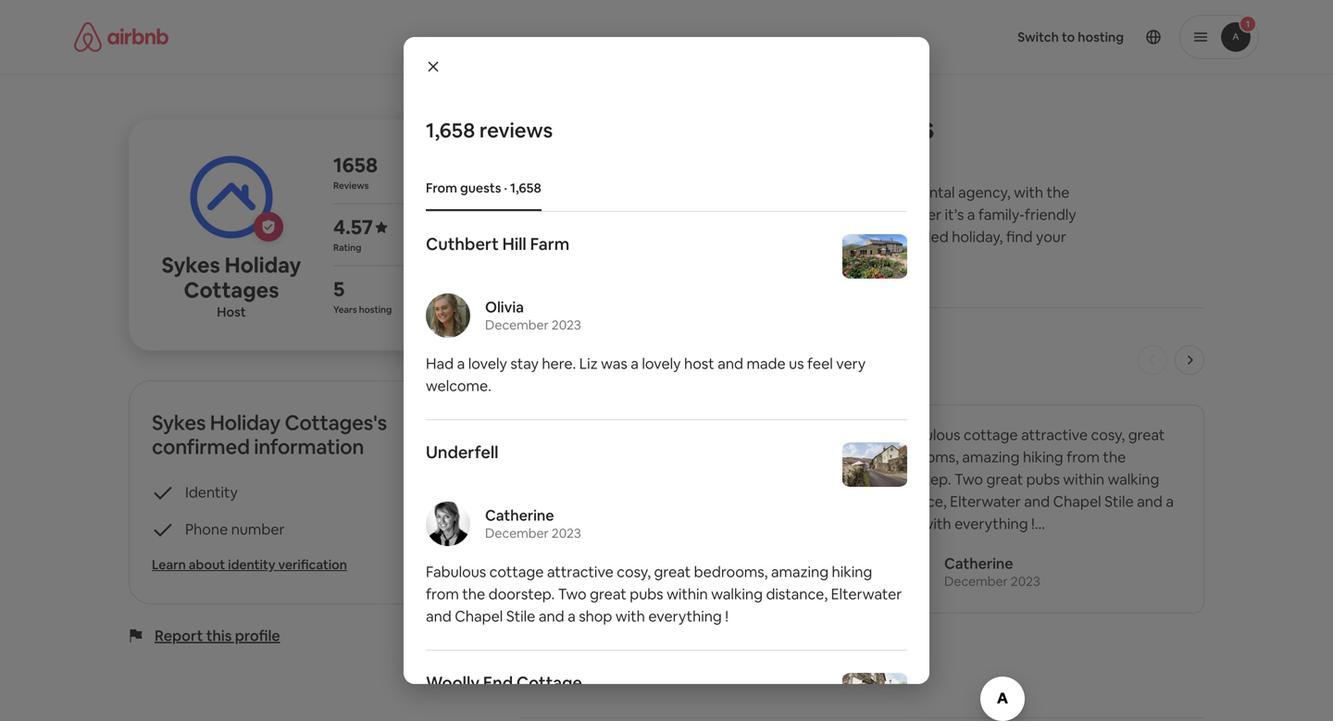 Task type: locate. For each thing, give the bounding box(es) containing it.
underfell
[[426, 442, 498, 463]]

1 horizontal spatial an
[[738, 227, 755, 246]]

sykes up is at the top right of the page
[[612, 108, 691, 147]]

sykes inside sykes holiday cottages host
[[162, 251, 220, 279]]

two down "…fabulous
[[955, 470, 983, 489]]

uk
[[776, 205, 796, 224], [555, 249, 575, 268]]

two inside fabulous cottage attractive cosy, great bedrooms, amazing hiking from the doorstep. two great pubs within walking distance, elterwater and chapel stile and a shop with everything !
[[558, 585, 587, 604]]

reviews
[[333, 180, 369, 192]]

0 horizontal spatial olivia
[[485, 298, 524, 317]]

friendly down of
[[614, 227, 666, 246]]

bedrooms, for !
[[694, 562, 768, 581]]

liz
[[579, 354, 598, 373]]

1 horizontal spatial shop
[[885, 514, 918, 533]]

woolly end cottage image
[[842, 673, 907, 717], [842, 673, 907, 717]]

sykes for sykes holiday cottages's reviews
[[519, 347, 573, 373]]

everything left !…
[[955, 514, 1028, 533]]

olivia december 2023 inside tab panel
[[485, 298, 581, 333]]

everything left !
[[648, 607, 722, 626]]

0 vertical spatial attractive
[[1021, 425, 1088, 444]]

and inside had a lovely stay here. liz was a lovely host and made us feel very welcome.
[[718, 354, 743, 373]]

pubs for !
[[630, 585, 663, 604]]

1 horizontal spatial catherine december 2023
[[944, 554, 1040, 590]]

reviews right more
[[623, 648, 676, 667]]

an right is at the top right of the page
[[696, 183, 712, 202]]

2 vertical spatial cottage
[[489, 562, 544, 581]]

lovely up welcome.
[[468, 354, 507, 373]]

amazing
[[962, 448, 1020, 467], [771, 562, 829, 581]]

shop for fabulous
[[579, 607, 612, 626]]

1 horizontal spatial distance,
[[885, 492, 947, 511]]

bedrooms, for !…
[[885, 448, 959, 467]]

stile
[[1105, 492, 1134, 511], [506, 607, 535, 626]]

confirmed
[[152, 434, 250, 460]]

attractive inside "…fabulous cottage attractive cosy, great bedrooms, amazing hiking from the doorstep. two great pubs within walking distance, elterwater and chapel stile and a shop with everything !…
[[1021, 425, 1088, 444]]

1 horizontal spatial olivia
[[598, 554, 637, 573]]

0 vertical spatial distance,
[[885, 492, 947, 511]]

lovely left host
[[642, 354, 681, 373]]

bedrooms,
[[885, 448, 959, 467], [694, 562, 768, 581]]

1 vertical spatial pubs
[[630, 585, 663, 604]]

sykes holiday cottages user profile image
[[183, 149, 280, 245], [183, 149, 280, 245]]

0 vertical spatial holiday
[[806, 183, 855, 202]]

december
[[485, 317, 549, 333], [485, 525, 549, 542], [598, 573, 662, 590], [944, 573, 1008, 590]]

1 vertical spatial shop
[[579, 607, 612, 626]]

with inside "…fabulous cottage attractive cosy, great bedrooms, amazing hiking from the doorstep. two great pubs within walking distance, elterwater and chapel stile and a shop with everything !…
[[922, 514, 951, 533]]

holiday inside sykes holiday cottages's confirmed information
[[210, 410, 281, 436]]

across
[[703, 205, 747, 224]]

uk right ideal
[[555, 249, 575, 268]]

0 vertical spatial 1,658
[[426, 117, 475, 143]]

olivia inside 1,658 reviews dialog
[[485, 298, 524, 317]]

1 horizontal spatial bedrooms,
[[885, 448, 959, 467]]

holiday right here.
[[577, 347, 648, 373]]

1 vertical spatial an
[[738, 227, 755, 246]]

elterwater
[[950, 492, 1021, 511], [831, 585, 902, 604]]

distance, for fabulous cottage attractive cosy, great bedrooms, amazing hiking from the doorstep. two great pubs within walking distance, elterwater and chapel stile and a shop with everything !
[[766, 585, 828, 604]]

holiday
[[806, 183, 855, 202], [669, 227, 717, 246]]

everything inside "…fabulous cottage attractive cosy, great bedrooms, amazing hiking from the doorstep. two great pubs within walking distance, elterwater and chapel stile and a shop with everything !…
[[955, 514, 1028, 533]]

1 vertical spatial everything
[[648, 607, 722, 626]]

1 horizontal spatial holiday,
[[952, 227, 1003, 246]]

1 vertical spatial amazing
[[771, 562, 829, 581]]

phone number
[[185, 520, 285, 539]]

0 vertical spatial amazing
[[962, 448, 1020, 467]]

chapel inside fabulous cottage attractive cosy, great bedrooms, amazing hiking from the doorstep. two great pubs within walking distance, elterwater and chapel stile and a shop with everything !
[[455, 607, 503, 626]]

show more reviews
[[542, 648, 676, 667]]

0 vertical spatial two
[[955, 470, 983, 489]]

cottage
[[858, 183, 913, 202], [964, 425, 1018, 444], [489, 562, 544, 581]]

0 vertical spatial an
[[696, 183, 712, 202]]

amazing for !…
[[962, 448, 1020, 467]]

within
[[1063, 470, 1105, 489], [667, 585, 708, 604]]

doorstep. inside "…fabulous cottage attractive cosy, great bedrooms, amazing hiking from the doorstep. two great pubs within walking distance, elterwater and chapel stile and a shop with everything !…
[[885, 470, 951, 489]]

hiking inside "…fabulous cottage attractive cosy, great bedrooms, amazing hiking from the doorstep. two great pubs within walking distance, elterwater and chapel stile and a shop with everything !…
[[1023, 448, 1063, 467]]

tab panel
[[426, 233, 907, 721]]

stile inside fabulous cottage attractive cosy, great bedrooms, amazing hiking from the doorstep. two great pubs within walking distance, elterwater and chapel stile and a shop with everything !
[[506, 607, 535, 626]]

bedrooms, up !
[[694, 562, 768, 581]]

1 vertical spatial hiking
[[832, 562, 872, 581]]

0 vertical spatial olivia december 2023
[[485, 298, 581, 333]]

two
[[955, 470, 983, 489], [558, 585, 587, 604]]

attractive
[[1021, 425, 1088, 444], [547, 562, 614, 581]]

holiday for host
[[225, 251, 301, 279]]

distance, for "…fabulous cottage attractive cosy, great bedrooms, amazing hiking from the doorstep. two great pubs within walking distance, elterwater and chapel stile and a shop with everything !…
[[885, 492, 947, 511]]

report
[[155, 626, 203, 645]]

0 vertical spatial cosy,
[[1091, 425, 1125, 444]]

olivia user profile image
[[426, 293, 470, 338], [539, 550, 583, 594], [539, 550, 583, 594]]

0 horizontal spatial amazing
[[771, 562, 829, 581]]

woolly
[[426, 672, 480, 694]]

0 horizontal spatial uk
[[555, 249, 575, 268]]

and
[[799, 205, 825, 224], [811, 227, 837, 246], [718, 354, 743, 373], [1024, 492, 1050, 511], [1137, 492, 1163, 511], [426, 607, 452, 626], [539, 607, 564, 626]]

1 horizontal spatial lovely
[[642, 354, 681, 373]]

with
[[1014, 183, 1043, 202], [620, 249, 650, 268], [922, 514, 951, 533], [616, 607, 645, 626]]

1 vertical spatial bedrooms,
[[694, 562, 768, 581]]

adventure-
[[840, 227, 916, 246]]

holiday up ireland.
[[806, 183, 855, 202]]

cottages up ireland.
[[805, 108, 934, 147]]

2023
[[552, 317, 581, 333], [552, 525, 581, 542], [665, 573, 694, 590], [1011, 573, 1040, 590]]

2 vertical spatial cottages
[[184, 276, 279, 304]]

hiking for !…
[[1023, 448, 1063, 467]]

two inside "…fabulous cottage attractive cosy, great bedrooms, amazing hiking from the doorstep. two great pubs within walking distance, elterwater and chapel stile and a shop with everything !…
[[955, 470, 983, 489]]

cottage right "…fabulous
[[964, 425, 1018, 444]]

cosy,
[[1091, 425, 1125, 444], [617, 562, 651, 581]]

shop down "…fabulous
[[885, 514, 918, 533]]

0 vertical spatial cottage
[[858, 183, 913, 202]]

0 vertical spatial chapel
[[1053, 492, 1101, 511]]

the inside fabulous cottage attractive cosy, great bedrooms, amazing hiking from the doorstep. two great pubs within walking distance, elterwater and chapel stile and a shop with everything !
[[462, 585, 485, 604]]

1 horizontal spatial 1,658
[[510, 180, 541, 196]]

1 horizontal spatial reviews
[[623, 648, 676, 667]]

1 horizontal spatial hiking
[[1023, 448, 1063, 467]]

walking inside "…fabulous cottage attractive cosy, great bedrooms, amazing hiking from the doorstep. two great pubs within walking distance, elterwater and chapel stile and a shop with everything !…
[[1108, 470, 1159, 489]]

elterwater inside "…fabulous cottage attractive cosy, great bedrooms, amazing hiking from the doorstep. two great pubs within walking distance, elterwater and chapel stile and a shop with everything !…
[[950, 492, 1021, 511]]

0 horizontal spatial distance,
[[766, 585, 828, 604]]

pubs
[[1026, 470, 1060, 489], [630, 585, 663, 604]]

bedrooms, inside fabulous cottage attractive cosy, great bedrooms, amazing hiking from the doorstep. two great pubs within walking distance, elterwater and chapel stile and a shop with everything !
[[694, 562, 768, 581]]

0 horizontal spatial hiking
[[832, 562, 872, 581]]

two up show
[[558, 585, 587, 604]]

catherine december 2023 inside 1,658 reviews dialog
[[485, 506, 581, 542]]

reviews inside dialog
[[479, 117, 553, 143]]

1 horizontal spatial everything
[[955, 514, 1028, 533]]

great
[[1128, 425, 1165, 444], [986, 470, 1023, 489], [654, 562, 691, 581], [590, 585, 627, 604]]

0 horizontal spatial pubs
[[630, 585, 663, 604]]

0 vertical spatial cottages
[[805, 108, 934, 147]]

walking
[[1108, 470, 1159, 489], [711, 585, 763, 604]]

attractive inside fabulous cottage attractive cosy, great bedrooms, amazing hiking from the doorstep. two great pubs within walking distance, elterwater and chapel stile and a shop with everything !
[[547, 562, 614, 581]]

0 vertical spatial reviews
[[479, 117, 553, 143]]

0 vertical spatial pubs
[[1026, 470, 1060, 489]]

holiday up independent
[[697, 108, 800, 147]]

a inside "…fabulous cottage attractive cosy, great bedrooms, amazing hiking from the doorstep. two great pubs within walking distance, elterwater and chapel stile and a shop with everything !…
[[1166, 492, 1174, 511]]

2 vertical spatial reviews
[[623, 648, 676, 667]]

0 horizontal spatial friendly
[[614, 227, 666, 246]]

sykes for sykes holiday cottages host
[[162, 251, 220, 279]]

cosy, for !…
[[1091, 425, 1125, 444]]

shop up more
[[579, 607, 612, 626]]

1 vertical spatial olivia
[[598, 554, 637, 573]]

welcome.
[[426, 376, 491, 395]]

0 horizontal spatial holiday,
[[519, 227, 570, 246]]

1 horizontal spatial cottage
[[858, 183, 913, 202]]

distance,
[[885, 492, 947, 511], [766, 585, 828, 604]]

0 horizontal spatial catherine december 2023
[[485, 506, 581, 542]]

0 horizontal spatial chapel
[[455, 607, 503, 626]]

bedrooms, inside "…fabulous cottage attractive cosy, great bedrooms, amazing hiking from the doorstep. two great pubs within walking distance, elterwater and chapel stile and a shop with everything !…
[[885, 448, 959, 467]]

1 horizontal spatial pubs
[[1026, 470, 1060, 489]]

0 horizontal spatial bedrooms,
[[694, 562, 768, 581]]

with down "…fabulous
[[922, 514, 951, 533]]

ireland.
[[828, 205, 878, 224]]

olivia december 2023
[[485, 298, 581, 333], [598, 554, 694, 590]]

cottage up whether
[[858, 183, 913, 202]]

1 horizontal spatial stile
[[1105, 492, 1134, 511]]

0 horizontal spatial holiday
[[669, 227, 717, 246]]

from
[[1067, 448, 1100, 467], [426, 585, 459, 604]]

0 vertical spatial shop
[[885, 514, 918, 533]]

0 horizontal spatial elterwater
[[831, 585, 902, 604]]

distance, inside fabulous cottage attractive cosy, great bedrooms, amazing hiking from the doorstep. two great pubs within walking distance, elterwater and chapel stile and a shop with everything !
[[766, 585, 828, 604]]

break
[[578, 249, 617, 268]]

pubs up show more reviews
[[630, 585, 663, 604]]

chapel
[[1053, 492, 1101, 511], [455, 607, 503, 626]]

cottage inside fabulous cottage attractive cosy, great bedrooms, amazing hiking from the doorstep. two great pubs within walking distance, elterwater and chapel stile and a shop with everything !
[[489, 562, 544, 581]]

everything for !…
[[955, 514, 1028, 533]]

sykes down holidays
[[653, 249, 692, 268]]

0 horizontal spatial two
[[558, 585, 587, 604]]

1 horizontal spatial attractive
[[1021, 425, 1088, 444]]

0 horizontal spatial lovely
[[468, 354, 507, 373]]

attractive up !…
[[1021, 425, 1088, 444]]

this
[[206, 626, 232, 645]]

selection
[[561, 205, 623, 224]]

pubs inside fabulous cottage attractive cosy, great bedrooms, amazing hiking from the doorstep. two great pubs within walking distance, elterwater and chapel stile and a shop with everything !
[[630, 585, 663, 604]]

0 vertical spatial within
[[1063, 470, 1105, 489]]

whether
[[881, 205, 941, 224]]

cuthbert hill farm
[[426, 233, 569, 255]]

an right or
[[738, 227, 755, 246]]

elterwater inside fabulous cottage attractive cosy, great bedrooms, amazing hiking from the doorstep. two great pubs within walking distance, elterwater and chapel stile and a shop with everything !
[[831, 585, 902, 604]]

uk up activity
[[776, 205, 796, 224]]

holiday down holidays
[[669, 227, 717, 246]]

cottages for sykes holiday cottages host
[[184, 276, 279, 304]]

1 horizontal spatial from
[[1067, 448, 1100, 467]]

1658
[[333, 152, 378, 178]]

1 vertical spatial cosy,
[[617, 562, 651, 581]]

stile inside "…fabulous cottage attractive cosy, great bedrooms, amazing hiking from the doorstep. two great pubs within walking distance, elterwater and chapel stile and a shop with everything !…
[[1105, 492, 1134, 511]]

0 vertical spatial doorstep.
[[885, 470, 951, 489]]

cottages inside sykes holiday cottages host
[[184, 276, 279, 304]]

everything inside fabulous cottage attractive cosy, great bedrooms, amazing hiking from the doorstep. two great pubs within walking distance, elterwater and chapel stile and a shop with everything !
[[648, 607, 722, 626]]

0 horizontal spatial walking
[[711, 585, 763, 604]]

0 vertical spatial catherine
[[485, 506, 554, 525]]

1 vertical spatial from
[[426, 585, 459, 604]]

shop inside fabulous cottage attractive cosy, great bedrooms, amazing hiking from the doorstep. two great pubs within walking distance, elterwater and chapel stile and a shop with everything !
[[579, 607, 612, 626]]

holiday inside sykes holiday cottages host
[[225, 251, 301, 279]]

0 vertical spatial from
[[1067, 448, 1100, 467]]

0 vertical spatial stile
[[1105, 492, 1134, 511]]

cottages
[[805, 108, 934, 147], [615, 183, 679, 202], [184, 276, 279, 304]]

holiday, down it's
[[952, 227, 1003, 246]]

cottages inside sykes holiday cottages is an independent holiday cottage rental agency, with the finest selection of holidays across the uk and ireland. whether it's a family-friendly holiday, a pet-friendly holiday or an activity and adventure-filled holiday, find your ideal uk break with sykes holiday cottages.
[[615, 183, 679, 202]]

with inside fabulous cottage attractive cosy, great bedrooms, amazing hiking from the doorstep. two great pubs within walking distance, elterwater and chapel stile and a shop with everything !
[[616, 607, 645, 626]]

0 vertical spatial bedrooms,
[[885, 448, 959, 467]]

phone
[[185, 520, 228, 539]]

1,658 right ·
[[510, 180, 541, 196]]

0 vertical spatial elterwater
[[950, 492, 1021, 511]]

sykes left the liz
[[519, 347, 573, 373]]

underfell image
[[842, 443, 907, 487], [842, 443, 907, 487]]

two for fabulous
[[558, 585, 587, 604]]

about
[[189, 556, 225, 573]]

holiday down the verified host icon
[[225, 251, 301, 279]]

1 vertical spatial walking
[[711, 585, 763, 604]]

with up show more reviews
[[616, 607, 645, 626]]

hiking inside fabulous cottage attractive cosy, great bedrooms, amazing hiking from the doorstep. two great pubs within walking distance, elterwater and chapel stile and a shop with everything !
[[832, 562, 872, 581]]

0 horizontal spatial shop
[[579, 607, 612, 626]]

report this profile
[[155, 626, 280, 645]]

1 vertical spatial attractive
[[547, 562, 614, 581]]

1 vertical spatial cottages
[[615, 183, 679, 202]]

amazing inside fabulous cottage attractive cosy, great bedrooms, amazing hiking from the doorstep. two great pubs within walking distance, elterwater and chapel stile and a shop with everything !
[[771, 562, 829, 581]]

catherine december 2023 down !…
[[944, 554, 1040, 590]]

everything
[[955, 514, 1028, 533], [648, 607, 722, 626]]

was
[[601, 354, 627, 373]]

0 vertical spatial olivia
[[485, 298, 524, 317]]

independent
[[715, 183, 803, 202]]

doorstep. up show
[[488, 585, 555, 604]]

1 horizontal spatial cottages
[[615, 183, 679, 202]]

from
[[426, 180, 457, 196]]

the
[[1047, 183, 1070, 202], [750, 205, 773, 224], [1103, 448, 1126, 467], [462, 585, 485, 604]]

1 horizontal spatial walking
[[1108, 470, 1159, 489]]

stile for fabulous cottage attractive cosy, great bedrooms, amazing hiking from the doorstep. two great pubs within walking distance, elterwater and chapel stile and a shop with everything !
[[506, 607, 535, 626]]

1 vertical spatial holiday
[[669, 227, 717, 246]]

0 horizontal spatial cosy,
[[617, 562, 651, 581]]

walking for !…
[[1108, 470, 1159, 489]]

bedrooms, down "…fabulous
[[885, 448, 959, 467]]

catherine user profile image
[[426, 502, 470, 546], [426, 502, 470, 546]]

profile
[[235, 626, 280, 645]]

doorstep.
[[885, 470, 951, 489], [488, 585, 555, 604]]

with up family-
[[1014, 183, 1043, 202]]

cottage right fabulous on the left bottom of the page
[[489, 562, 544, 581]]

sykes up finest
[[519, 183, 558, 202]]

information
[[254, 434, 364, 460]]

elterwater for "…fabulous cottage attractive cosy, great bedrooms, amazing hiking from the doorstep. two great pubs within walking distance, elterwater and chapel stile and a shop with everything !…
[[950, 492, 1021, 511]]

pubs inside "…fabulous cottage attractive cosy, great bedrooms, amazing hiking from the doorstep. two great pubs within walking distance, elterwater and chapel stile and a shop with everything !…
[[1026, 470, 1060, 489]]

cottage inside sykes holiday cottages is an independent holiday cottage rental agency, with the finest selection of holidays across the uk and ireland. whether it's a family-friendly holiday, a pet-friendly holiday or an activity and adventure-filled holiday, find your ideal uk break with sykes holiday cottages.
[[858, 183, 913, 202]]

cottages down the verified host icon
[[184, 276, 279, 304]]

cosy, inside fabulous cottage attractive cosy, great bedrooms, amazing hiking from the doorstep. two great pubs within walking distance, elterwater and chapel stile and a shop with everything !
[[617, 562, 651, 581]]

1 horizontal spatial amazing
[[962, 448, 1020, 467]]

within for !
[[667, 585, 708, 604]]

cottages up of
[[615, 183, 679, 202]]

sykes up identity
[[152, 410, 206, 436]]

holiday up identity
[[210, 410, 281, 436]]

sykes inside sykes holiday cottages's confirmed information
[[152, 410, 206, 436]]

amazing inside "…fabulous cottage attractive cosy, great bedrooms, amazing hiking from the doorstep. two great pubs within walking distance, elterwater and chapel stile and a shop with everything !…
[[962, 448, 1020, 467]]

more
[[583, 648, 620, 667]]

1 vertical spatial distance,
[[766, 585, 828, 604]]

ideal
[[519, 249, 552, 268]]

from inside fabulous cottage attractive cosy, great bedrooms, amazing hiking from the doorstep. two great pubs within walking distance, elterwater and chapel stile and a shop with everything !
[[426, 585, 459, 604]]

tab panel containing cuthbert hill farm
[[426, 233, 907, 721]]

1,658 reviews
[[426, 117, 553, 143]]

within inside "…fabulous cottage attractive cosy, great bedrooms, amazing hiking from the doorstep. two great pubs within walking distance, elterwater and chapel stile and a shop with everything !…
[[1063, 470, 1105, 489]]

doorstep. down "…fabulous
[[885, 470, 951, 489]]

cosy, inside "…fabulous cottage attractive cosy, great bedrooms, amazing hiking from the doorstep. two great pubs within walking distance, elterwater and chapel stile and a shop with everything !…
[[1091, 425, 1125, 444]]

1 vertical spatial reviews
[[759, 347, 831, 373]]

from for "…fabulous cottage attractive cosy, great bedrooms, amazing hiking from the doorstep. two great pubs within walking distance, elterwater and chapel stile and a shop with everything !…
[[1067, 448, 1100, 467]]

distance, inside "…fabulous cottage attractive cosy, great bedrooms, amazing hiking from the doorstep. two great pubs within walking distance, elterwater and chapel stile and a shop with everything !…
[[885, 492, 947, 511]]

pet-
[[585, 227, 614, 246]]

holiday
[[697, 108, 800, 147], [561, 183, 612, 202], [695, 249, 746, 268], [225, 251, 301, 279], [577, 347, 648, 373], [210, 410, 281, 436]]

lovely
[[468, 354, 507, 373], [642, 354, 681, 373]]

0 horizontal spatial cottages
[[184, 276, 279, 304]]

1 vertical spatial stile
[[506, 607, 535, 626]]

5 years hosting
[[333, 276, 392, 316]]

sykes up host
[[162, 251, 220, 279]]

agency,
[[958, 183, 1011, 202]]

2 horizontal spatial cottages
[[805, 108, 934, 147]]

guests
[[460, 180, 501, 196]]

reviews left very
[[759, 347, 831, 373]]

attractive up show
[[547, 562, 614, 581]]

sykes
[[612, 108, 691, 147], [519, 183, 558, 202], [653, 249, 692, 268], [162, 251, 220, 279], [519, 347, 573, 373], [152, 410, 206, 436]]

1,658 up the from in the top left of the page
[[426, 117, 475, 143]]

1 vertical spatial catherine
[[944, 554, 1013, 573]]

doorstep. for fabulous
[[488, 585, 555, 604]]

chapel inside "…fabulous cottage attractive cosy, great bedrooms, amazing hiking from the doorstep. two great pubs within walking distance, elterwater and chapel stile and a shop with everything !…
[[1053, 492, 1101, 511]]

friendly up your
[[1025, 205, 1076, 224]]

walking inside fabulous cottage attractive cosy, great bedrooms, amazing hiking from the doorstep. two great pubs within walking distance, elterwater and chapel stile and a shop with everything !
[[711, 585, 763, 604]]

with right break at left
[[620, 249, 650, 268]]

doorstep. inside fabulous cottage attractive cosy, great bedrooms, amazing hiking from the doorstep. two great pubs within walking distance, elterwater and chapel stile and a shop with everything !
[[488, 585, 555, 604]]

reviews up ·
[[479, 117, 553, 143]]

0 vertical spatial uk
[[776, 205, 796, 224]]

catherine december 2023 up fabulous on the left bottom of the page
[[485, 506, 581, 542]]

0 vertical spatial everything
[[955, 514, 1028, 533]]

0 horizontal spatial from
[[426, 585, 459, 604]]

from inside "…fabulous cottage attractive cosy, great bedrooms, amazing hiking from the doorstep. two great pubs within walking distance, elterwater and chapel stile and a shop with everything !…
[[1067, 448, 1100, 467]]

1 horizontal spatial chapel
[[1053, 492, 1101, 511]]

it's
[[945, 205, 964, 224]]

cottage for fabulous cottage attractive cosy, great bedrooms, amazing hiking from the doorstep. two great pubs within walking distance, elterwater and chapel stile and a shop with everything !
[[489, 562, 544, 581]]

holiday, down finest
[[519, 227, 570, 246]]

cottage inside "…fabulous cottage attractive cosy, great bedrooms, amazing hiking from the doorstep. two great pubs within walking distance, elterwater and chapel stile and a shop with everything !…
[[964, 425, 1018, 444]]

pubs up !…
[[1026, 470, 1060, 489]]

within inside fabulous cottage attractive cosy, great bedrooms, amazing hiking from the doorstep. two great pubs within walking distance, elterwater and chapel stile and a shop with everything !
[[667, 585, 708, 604]]

from for fabulous cottage attractive cosy, great bedrooms, amazing hiking from the doorstep. two great pubs within walking distance, elterwater and chapel stile and a shop with everything !
[[426, 585, 459, 604]]

holiday up the selection
[[561, 183, 612, 202]]

olivia
[[485, 298, 524, 317], [598, 554, 637, 573]]

hiking for !
[[832, 562, 872, 581]]

cuthbert hill farm image
[[842, 234, 907, 279], [842, 234, 907, 279]]

0 horizontal spatial catherine
[[485, 506, 554, 525]]

catherine user profile image
[[885, 550, 929, 594], [885, 550, 929, 594]]

0 vertical spatial hiking
[[1023, 448, 1063, 467]]

chapel for fabulous cottage attractive cosy, great bedrooms, amazing hiking from the doorstep. two great pubs within walking distance, elterwater and chapel stile and a shop with everything !
[[455, 607, 503, 626]]

amazing for !
[[771, 562, 829, 581]]

shop inside "…fabulous cottage attractive cosy, great bedrooms, amazing hiking from the doorstep. two great pubs within walking distance, elterwater and chapel stile and a shop with everything !…
[[885, 514, 918, 533]]

0 horizontal spatial everything
[[648, 607, 722, 626]]

chapel for "…fabulous cottage attractive cosy, great bedrooms, amazing hiking from the doorstep. two great pubs within walking distance, elterwater and chapel stile and a shop with everything !…
[[1053, 492, 1101, 511]]



Task type: describe. For each thing, give the bounding box(es) containing it.
sykes holiday cottages's reviews
[[519, 347, 831, 373]]

1 vertical spatial olivia december 2023
[[598, 554, 694, 590]]

holiday down or
[[695, 249, 746, 268]]

catherine inside tab panel
[[485, 506, 554, 525]]

the inside "…fabulous cottage attractive cosy, great bedrooms, amazing hiking from the doorstep. two great pubs within walking distance, elterwater and chapel stile and a shop with everything !…
[[1103, 448, 1126, 467]]

about sykes holiday cottages
[[519, 108, 934, 147]]

very
[[836, 354, 866, 373]]

years
[[333, 304, 357, 316]]

1 horizontal spatial uk
[[776, 205, 796, 224]]

2 horizontal spatial reviews
[[759, 347, 831, 373]]

find
[[1006, 227, 1033, 246]]

sykes holiday cottages's confirmed information
[[152, 410, 387, 460]]

1658 reviews
[[333, 152, 378, 192]]

attractive for "…fabulous
[[1021, 425, 1088, 444]]

hill farm
[[502, 233, 569, 255]]

2 holiday, from the left
[[952, 227, 1003, 246]]

your
[[1036, 227, 1066, 246]]

reviews inside button
[[623, 648, 676, 667]]

1,658 reviews dialog
[[404, 37, 929, 721]]

holiday for confirmed
[[210, 410, 281, 436]]

"…fabulous
[[885, 425, 960, 444]]

1 holiday, from the left
[[519, 227, 570, 246]]

woolly end cottage
[[426, 672, 582, 694]]

number
[[231, 520, 285, 539]]

1 vertical spatial 1,658
[[510, 180, 541, 196]]

0 vertical spatial friendly
[[1025, 205, 1076, 224]]

walking for !
[[711, 585, 763, 604]]

cottages for sykes holiday cottages is an independent holiday cottage rental agency, with the finest selection of holidays across the uk and ireland. whether it's a family-friendly holiday, a pet-friendly holiday or an activity and adventure-filled holiday, find your ideal uk break with sykes holiday cottages.
[[615, 183, 679, 202]]

from guests · 1,658
[[426, 180, 541, 196]]

host
[[684, 354, 714, 373]]

cuthbert
[[426, 233, 499, 255]]

made
[[747, 354, 786, 373]]

sykes holiday cottages is an independent holiday cottage rental agency, with the finest selection of holidays across the uk and ireland. whether it's a family-friendly holiday, a pet-friendly holiday or an activity and adventure-filled holiday, find your ideal uk break with sykes holiday cottages.
[[519, 183, 1080, 268]]

holiday for is
[[561, 183, 612, 202]]

2 lovely from the left
[[642, 354, 681, 373]]

profile element
[[689, 0, 1259, 74]]

1 horizontal spatial catherine
[[944, 554, 1013, 573]]

of
[[626, 205, 641, 224]]

rating
[[333, 242, 361, 254]]

everything for !
[[648, 607, 722, 626]]

identity
[[185, 483, 238, 502]]

1 vertical spatial friendly
[[614, 227, 666, 246]]

hosting
[[359, 304, 392, 316]]

finest
[[519, 205, 558, 224]]

end cottage
[[483, 672, 582, 694]]

verified host image
[[261, 219, 276, 234]]

verification
[[278, 556, 347, 573]]

fabulous cottage attractive cosy, great bedrooms, amazing hiking from the doorstep. two great pubs within walking distance, elterwater and chapel stile and a shop with everything !
[[426, 562, 902, 626]]

cottages's
[[285, 410, 387, 436]]

attractive for fabulous
[[547, 562, 614, 581]]

feel
[[807, 354, 833, 373]]

learn about identity verification
[[152, 556, 347, 573]]

elterwater for fabulous cottage attractive cosy, great bedrooms, amazing hiking from the doorstep. two great pubs within walking distance, elterwater and chapel stile and a shop with everything !
[[831, 585, 902, 604]]

family-
[[978, 205, 1025, 224]]

0 horizontal spatial 1,658
[[426, 117, 475, 143]]

had a lovely stay here. liz was a lovely host and made us feel very welcome.
[[426, 354, 866, 395]]

fabulous
[[426, 562, 486, 581]]

two for "…fabulous
[[955, 470, 983, 489]]

had
[[426, 354, 454, 373]]

1 vertical spatial uk
[[555, 249, 575, 268]]

about
[[519, 108, 607, 147]]

here.
[[542, 354, 576, 373]]

olivia user profile image inside tab panel
[[426, 293, 470, 338]]

is
[[682, 183, 692, 202]]

1 vertical spatial catherine december 2023
[[944, 554, 1040, 590]]

cottage for "…fabulous cottage attractive cosy, great bedrooms, amazing hiking from the doorstep. two great pubs within walking distance, elterwater and chapel stile and a shop with everything !…
[[964, 425, 1018, 444]]

4.57
[[333, 214, 373, 240]]

activity
[[758, 227, 808, 246]]

within for !…
[[1063, 470, 1105, 489]]

learn
[[152, 556, 186, 573]]

doorstep. for "…fabulous
[[885, 470, 951, 489]]

!…
[[1031, 514, 1045, 533]]

olivia user profile image
[[426, 293, 470, 338]]

tab panel inside 1,658 reviews dialog
[[426, 233, 907, 721]]

stay
[[510, 354, 539, 373]]

shop for "…fabulous
[[885, 514, 918, 533]]

cosy, for !
[[617, 562, 651, 581]]

0 horizontal spatial an
[[696, 183, 712, 202]]

show
[[542, 648, 580, 667]]

a inside fabulous cottage attractive cosy, great bedrooms, amazing hiking from the doorstep. two great pubs within walking distance, elterwater and chapel stile and a shop with everything !
[[568, 607, 576, 626]]

1 lovely from the left
[[468, 354, 507, 373]]

sykes holiday cottages host
[[162, 251, 301, 320]]

pubs for !…
[[1026, 470, 1060, 489]]

rental
[[916, 183, 955, 202]]

cottages's
[[652, 347, 754, 373]]

filled
[[916, 227, 949, 246]]

cottages.
[[749, 249, 816, 268]]

learn about identity verification button
[[152, 555, 422, 574]]

sykes for sykes holiday cottages's confirmed information
[[152, 410, 206, 436]]

us
[[789, 354, 804, 373]]

identity
[[228, 556, 275, 573]]

5
[[333, 276, 344, 302]]

stile for "…fabulous cottage attractive cosy, great bedrooms, amazing hiking from the doorstep. two great pubs within walking distance, elterwater and chapel stile and a shop with everything !…
[[1105, 492, 1134, 511]]

!
[[725, 607, 729, 626]]

report this profile button
[[155, 626, 280, 645]]

sykes for sykes holiday cottages is an independent holiday cottage rental agency, with the finest selection of holidays across the uk and ireland. whether it's a family-friendly holiday, a pet-friendly holiday or an activity and adventure-filled holiday, find your ideal uk break with sykes holiday cottages.
[[519, 183, 558, 202]]

"…fabulous cottage attractive cosy, great bedrooms, amazing hiking from the doorstep. two great pubs within walking distance, elterwater and chapel stile and a shop with everything !…
[[885, 425, 1174, 533]]

show more reviews button
[[519, 636, 698, 680]]

holidays
[[644, 205, 699, 224]]

·
[[504, 180, 507, 196]]

or
[[721, 227, 735, 246]]

host
[[217, 304, 246, 320]]

holiday for reviews
[[577, 347, 648, 373]]



Task type: vqa. For each thing, say whether or not it's contained in the screenshot.
Chris within the 'LIZ AND CHRIS IS A SUPERHOST SUPERHOSTS ARE EXPERIENCED, HIGHLY RATED HOSTS.'
no



